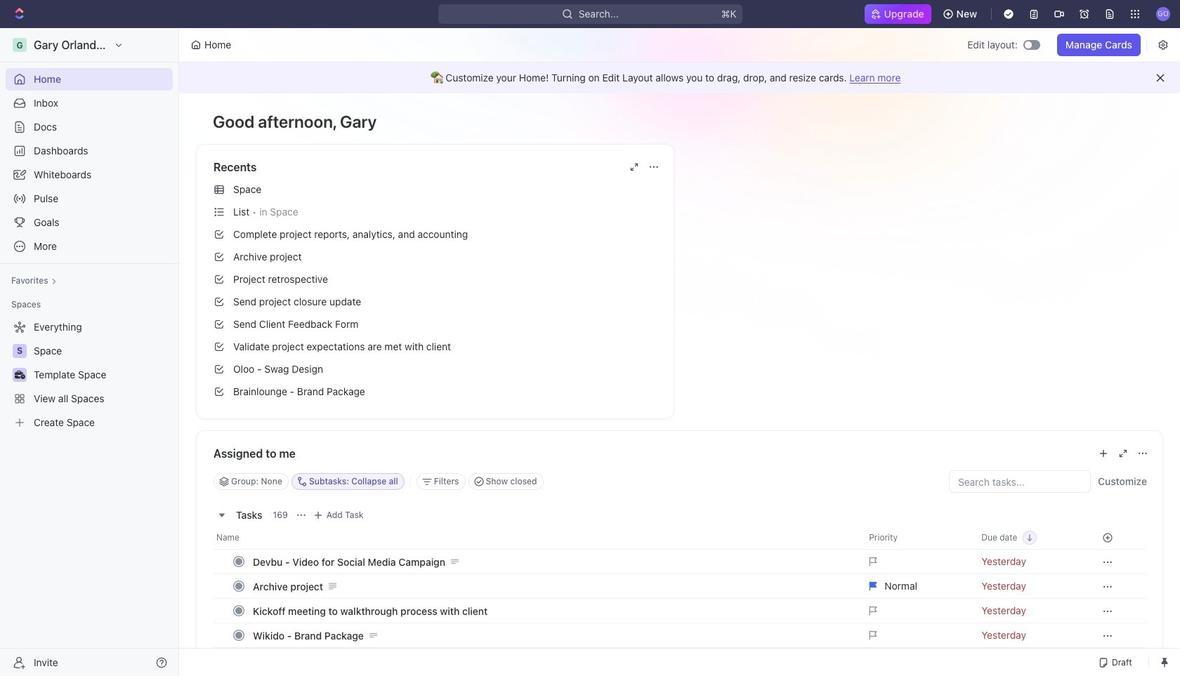Task type: vqa. For each thing, say whether or not it's contained in the screenshot.
7 for changed status from
no



Task type: describe. For each thing, give the bounding box(es) containing it.
business time image
[[14, 371, 25, 379]]

sidebar navigation
[[0, 28, 182, 676]]

space, , element
[[13, 344, 27, 358]]



Task type: locate. For each thing, give the bounding box(es) containing it.
tree inside sidebar navigation
[[6, 316, 173, 434]]

tree
[[6, 316, 173, 434]]

alert
[[179, 63, 1180, 93]]

gary orlando's workspace, , element
[[13, 38, 27, 52]]

Search tasks... text field
[[950, 471, 1090, 492]]



